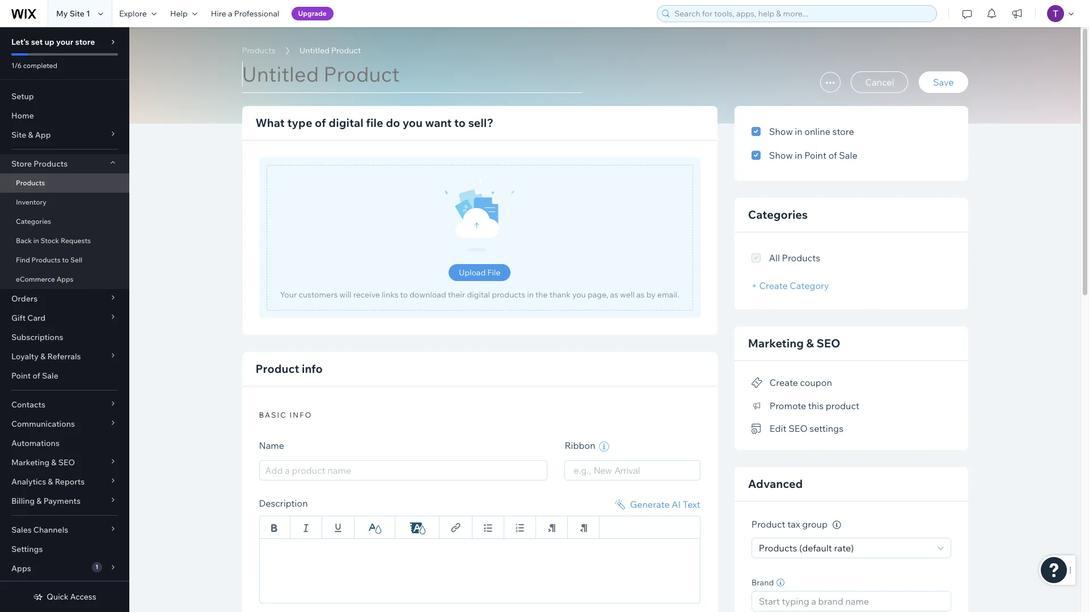 Task type: locate. For each thing, give the bounding box(es) containing it.
their
[[448, 290, 465, 300]]

0 horizontal spatial marketing
[[11, 458, 49, 468]]

categories down inventory
[[16, 217, 51, 226]]

0 vertical spatial to
[[454, 116, 466, 130]]

1 horizontal spatial apps
[[57, 275, 73, 284]]

1 horizontal spatial marketing
[[748, 336, 804, 351]]

untitled
[[300, 45, 330, 56]]

0 horizontal spatial to
[[62, 256, 69, 264]]

download
[[410, 290, 446, 300]]

products link down professional
[[236, 45, 281, 56]]

to
[[454, 116, 466, 130], [62, 256, 69, 264], [400, 290, 408, 300]]

you right do
[[403, 116, 423, 130]]

sale down show in online store
[[839, 150, 858, 161]]

sale
[[839, 150, 858, 161], [42, 371, 58, 381]]

back in stock requests link
[[0, 232, 129, 251]]

categories inside sidebar element
[[16, 217, 51, 226]]

0 horizontal spatial sale
[[42, 371, 58, 381]]

settings
[[11, 545, 43, 555]]

edit
[[770, 423, 787, 435]]

in left 'the' at the top of page
[[527, 290, 534, 300]]

1 vertical spatial marketing & seo
[[11, 458, 75, 468]]

1 vertical spatial info
[[290, 411, 312, 420]]

2 vertical spatial to
[[400, 290, 408, 300]]

0 horizontal spatial of
[[33, 371, 40, 381]]

products down product tax group
[[759, 543, 797, 554]]

sales channels
[[11, 525, 68, 536]]

0 vertical spatial of
[[315, 116, 326, 130]]

sidebar element
[[0, 27, 129, 613]]

0 horizontal spatial product
[[256, 362, 299, 376]]

sale down loyalty & referrals
[[42, 371, 58, 381]]

requests
[[61, 237, 91, 245]]

1 vertical spatial create
[[770, 377, 798, 389]]

0 vertical spatial point
[[805, 150, 827, 161]]

+
[[752, 280, 758, 292]]

products (default rate)
[[759, 543, 854, 554]]

& right billing
[[36, 497, 42, 507]]

store right your
[[75, 37, 95, 47]]

set
[[31, 37, 43, 47]]

by
[[647, 290, 656, 300]]

setup link
[[0, 87, 129, 106]]

0 horizontal spatial store
[[75, 37, 95, 47]]

0 horizontal spatial products link
[[0, 174, 129, 193]]

analytics
[[11, 477, 46, 487]]

product left 'tax'
[[752, 519, 786, 531]]

as left well
[[610, 290, 618, 300]]

you
[[403, 116, 423, 130], [572, 290, 586, 300]]

home
[[11, 111, 34, 121]]

you left page,
[[572, 290, 586, 300]]

0 vertical spatial sale
[[839, 150, 858, 161]]

quick
[[47, 592, 68, 603]]

to left the sell
[[62, 256, 69, 264]]

2 vertical spatial seo
[[58, 458, 75, 468]]

0 horizontal spatial apps
[[11, 564, 31, 574]]

1 horizontal spatial digital
[[467, 290, 490, 300]]

products right store
[[34, 159, 68, 169]]

2 as from the left
[[637, 290, 645, 300]]

0 horizontal spatial categories
[[16, 217, 51, 226]]

stock
[[41, 237, 59, 245]]

point inside "link"
[[11, 371, 31, 381]]

coupon
[[800, 377, 832, 389]]

product
[[331, 45, 361, 56], [256, 362, 299, 376], [752, 519, 786, 531]]

products down professional
[[242, 45, 276, 56]]

contacts button
[[0, 396, 129, 415]]

in right the back
[[33, 237, 39, 245]]

what type of digital file do you want to sell?
[[256, 116, 494, 130]]

Start typing a brand name field
[[756, 592, 947, 612]]

1 vertical spatial site
[[11, 130, 26, 140]]

show for show in online store
[[769, 126, 793, 137]]

cancel button
[[851, 71, 909, 93]]

apps
[[57, 275, 73, 284], [11, 564, 31, 574]]

apps down find products to sell link
[[57, 275, 73, 284]]

product up basic at left bottom
[[256, 362, 299, 376]]

1 horizontal spatial point
[[805, 150, 827, 161]]

1 horizontal spatial store
[[833, 126, 854, 137]]

0 vertical spatial product
[[331, 45, 361, 56]]

receive
[[353, 290, 380, 300]]

to inside sidebar element
[[62, 256, 69, 264]]

create
[[760, 280, 788, 292], [770, 377, 798, 389]]

1 horizontal spatial you
[[572, 290, 586, 300]]

1 vertical spatial product
[[256, 362, 299, 376]]

text
[[683, 499, 701, 511]]

0 horizontal spatial 1
[[86, 9, 90, 19]]

2 vertical spatial product
[[752, 519, 786, 531]]

1 vertical spatial store
[[833, 126, 854, 137]]

marketing up analytics at the bottom of the page
[[11, 458, 49, 468]]

referrals
[[47, 352, 81, 362]]

& right loyalty
[[40, 352, 46, 362]]

apps down settings
[[11, 564, 31, 574]]

& up analytics & reports
[[51, 458, 56, 468]]

+ create category button
[[752, 280, 829, 292]]

digital right the their
[[467, 290, 490, 300]]

0 vertical spatial seo
[[817, 336, 841, 351]]

& left reports on the left of page
[[48, 477, 53, 487]]

promote image
[[752, 401, 763, 412]]

to left sell?
[[454, 116, 466, 130]]

&
[[28, 130, 33, 140], [807, 336, 814, 351], [40, 352, 46, 362], [51, 458, 56, 468], [48, 477, 53, 487], [36, 497, 42, 507]]

0 horizontal spatial as
[[610, 290, 618, 300]]

1 inside sidebar element
[[95, 564, 98, 571]]

find products to sell
[[16, 256, 82, 264]]

1 horizontal spatial of
[[315, 116, 326, 130]]

0 horizontal spatial site
[[11, 130, 26, 140]]

product info
[[256, 362, 323, 376]]

1 horizontal spatial seo
[[789, 423, 808, 435]]

false text field
[[259, 539, 701, 604]]

& left app
[[28, 130, 33, 140]]

orders
[[11, 294, 38, 304]]

thank
[[550, 290, 571, 300]]

product for product info
[[256, 362, 299, 376]]

explore
[[119, 9, 147, 19]]

site right my
[[70, 9, 84, 19]]

in for point
[[795, 150, 803, 161]]

seo up the coupon
[[817, 336, 841, 351]]

product right untitled
[[331, 45, 361, 56]]

marketing
[[748, 336, 804, 351], [11, 458, 49, 468]]

Add a product name text field
[[259, 461, 548, 481]]

apps inside ecommerce apps link
[[57, 275, 73, 284]]

create up the promote
[[770, 377, 798, 389]]

do
[[386, 116, 400, 130]]

& inside popup button
[[40, 352, 46, 362]]

0 vertical spatial store
[[75, 37, 95, 47]]

0 vertical spatial apps
[[57, 275, 73, 284]]

form
[[129, 27, 1089, 613]]

0 vertical spatial marketing
[[748, 336, 804, 351]]

to right links
[[400, 290, 408, 300]]

advanced
[[748, 477, 803, 492]]

1 vertical spatial sale
[[42, 371, 58, 381]]

1 vertical spatial point
[[11, 371, 31, 381]]

point down loyalty
[[11, 371, 31, 381]]

1 vertical spatial apps
[[11, 564, 31, 574]]

help
[[170, 9, 188, 19]]

store products button
[[0, 154, 129, 174]]

as
[[610, 290, 618, 300], [637, 290, 645, 300]]

upload
[[459, 268, 486, 278]]

upgrade button
[[291, 7, 334, 20]]

1 horizontal spatial site
[[70, 9, 84, 19]]

1 horizontal spatial as
[[637, 290, 645, 300]]

& for site & app dropdown button
[[28, 130, 33, 140]]

in inside sidebar element
[[33, 237, 39, 245]]

0 horizontal spatial digital
[[329, 116, 364, 130]]

1 up access
[[95, 564, 98, 571]]

sell
[[70, 256, 82, 264]]

store products
[[11, 159, 68, 169]]

products link
[[236, 45, 281, 56], [0, 174, 129, 193]]

seo
[[817, 336, 841, 351], [789, 423, 808, 435], [58, 458, 75, 468]]

1 vertical spatial 1
[[95, 564, 98, 571]]

1/6
[[11, 61, 22, 70]]

hire a professional link
[[204, 0, 286, 27]]

0 horizontal spatial you
[[403, 116, 423, 130]]

store inside sidebar element
[[75, 37, 95, 47]]

2 vertical spatial of
[[33, 371, 40, 381]]

info tooltip image
[[833, 521, 841, 530]]

group
[[802, 519, 828, 531]]

1 vertical spatial to
[[62, 256, 69, 264]]

products link down store products
[[0, 174, 129, 193]]

1 horizontal spatial 1
[[95, 564, 98, 571]]

0 vertical spatial info
[[302, 362, 323, 376]]

in for stock
[[33, 237, 39, 245]]

contacts
[[11, 400, 45, 410]]

1 horizontal spatial product
[[331, 45, 361, 56]]

of down loyalty & referrals
[[33, 371, 40, 381]]

0 vertical spatial show
[[769, 126, 793, 137]]

create right +
[[760, 280, 788, 292]]

2 show from the top
[[769, 150, 793, 161]]

categories up all
[[748, 208, 808, 222]]

your
[[56, 37, 73, 47]]

generate
[[630, 499, 670, 511]]

let's
[[11, 37, 29, 47]]

file
[[488, 268, 501, 278]]

my
[[56, 9, 68, 19]]

seo right edit
[[789, 423, 808, 435]]

info right basic at left bottom
[[290, 411, 312, 420]]

0 vertical spatial products link
[[236, 45, 281, 56]]

0 vertical spatial you
[[403, 116, 423, 130]]

home link
[[0, 106, 129, 125]]

products
[[242, 45, 276, 56], [34, 159, 68, 169], [16, 179, 45, 187], [782, 253, 821, 264], [31, 256, 61, 264], [759, 543, 797, 554]]

0 horizontal spatial point
[[11, 371, 31, 381]]

1 vertical spatial show
[[769, 150, 793, 161]]

site down home
[[11, 130, 26, 140]]

1 right my
[[86, 9, 90, 19]]

1 vertical spatial seo
[[789, 423, 808, 435]]

1 vertical spatial you
[[572, 290, 586, 300]]

of inside "link"
[[33, 371, 40, 381]]

all
[[769, 253, 780, 264]]

marketing & seo up create coupon button
[[748, 336, 841, 351]]

this
[[808, 400, 824, 412]]

marketing & seo up analytics & reports
[[11, 458, 75, 468]]

show down show in online store
[[769, 150, 793, 161]]

2 horizontal spatial product
[[752, 519, 786, 531]]

your customers will receive links to download their digital products in the thank you page, as well as by email.
[[280, 290, 679, 300]]

ribbon
[[565, 440, 598, 452]]

& for billing & payments popup button
[[36, 497, 42, 507]]

show for show in point of sale
[[769, 150, 793, 161]]

ecommerce
[[16, 275, 55, 284]]

0 vertical spatial 1
[[86, 9, 90, 19]]

point down online
[[805, 150, 827, 161]]

ecommerce apps
[[16, 275, 73, 284]]

online
[[805, 126, 831, 137]]

in left online
[[795, 126, 803, 137]]

1 horizontal spatial products link
[[236, 45, 281, 56]]

in down show in online store
[[795, 150, 803, 161]]

loyalty
[[11, 352, 39, 362]]

as left by
[[637, 290, 645, 300]]

of right type
[[315, 116, 326, 130]]

digital
[[329, 116, 364, 130], [467, 290, 490, 300]]

find
[[16, 256, 30, 264]]

of down online
[[829, 150, 837, 161]]

show left online
[[769, 126, 793, 137]]

completed
[[23, 61, 57, 70]]

0 horizontal spatial marketing & seo
[[11, 458, 75, 468]]

1 vertical spatial of
[[829, 150, 837, 161]]

subscriptions link
[[0, 328, 129, 347]]

0 horizontal spatial seo
[[58, 458, 75, 468]]

digital left file
[[329, 116, 364, 130]]

0 vertical spatial marketing & seo
[[748, 336, 841, 351]]

marketing up create coupon button
[[748, 336, 804, 351]]

2 horizontal spatial to
[[454, 116, 466, 130]]

info up basic info
[[302, 362, 323, 376]]

store right online
[[833, 126, 854, 137]]

1 show from the top
[[769, 126, 793, 137]]

seo up analytics & reports popup button
[[58, 458, 75, 468]]

ecommerce apps link
[[0, 270, 129, 289]]

1 vertical spatial marketing
[[11, 458, 49, 468]]



Task type: describe. For each thing, give the bounding box(es) containing it.
reports
[[55, 477, 85, 487]]

upload file
[[459, 268, 501, 278]]

marketing inside dropdown button
[[11, 458, 49, 468]]

2 horizontal spatial seo
[[817, 336, 841, 351]]

all products
[[769, 253, 821, 264]]

0 vertical spatial site
[[70, 9, 84, 19]]

info for basic info
[[290, 411, 312, 420]]

orders button
[[0, 289, 129, 309]]

inventory
[[16, 198, 46, 207]]

1 horizontal spatial sale
[[839, 150, 858, 161]]

products right all
[[782, 253, 821, 264]]

email.
[[658, 290, 679, 300]]

hire a professional
[[211, 9, 279, 19]]

save button
[[919, 71, 968, 93]]

billing & payments button
[[0, 492, 129, 511]]

promote this product
[[770, 400, 860, 412]]

settings
[[810, 423, 844, 435]]

billing & payments
[[11, 497, 81, 507]]

1 as from the left
[[610, 290, 618, 300]]

& for marketing & seo dropdown button
[[51, 458, 56, 468]]

sales channels button
[[0, 521, 129, 540]]

up
[[45, 37, 54, 47]]

1 horizontal spatial categories
[[748, 208, 808, 222]]

cancel
[[866, 77, 895, 88]]

promote this product button
[[752, 398, 860, 414]]

your
[[280, 290, 297, 300]]

what
[[256, 116, 285, 130]]

& for analytics & reports popup button
[[48, 477, 53, 487]]

products inside "popup button"
[[34, 159, 68, 169]]

automations link
[[0, 434, 129, 453]]

categories link
[[0, 212, 129, 232]]

app
[[35, 130, 51, 140]]

seo inside button
[[789, 423, 808, 435]]

a
[[228, 9, 232, 19]]

Untitled Product text field
[[242, 61, 582, 93]]

promote coupon image
[[752, 378, 763, 389]]

+ create category
[[752, 280, 829, 292]]

product for product tax group
[[752, 519, 786, 531]]

inventory link
[[0, 193, 129, 212]]

communications button
[[0, 415, 129, 434]]

0 vertical spatial create
[[760, 280, 788, 292]]

form containing what type of digital file do you want to sell?
[[129, 27, 1089, 613]]

& up the coupon
[[807, 336, 814, 351]]

in for online
[[795, 126, 803, 137]]

brand
[[752, 578, 774, 588]]

quick access
[[47, 592, 96, 603]]

category
[[790, 280, 829, 292]]

payments
[[43, 497, 81, 507]]

customers
[[299, 290, 338, 300]]

access
[[70, 592, 96, 603]]

products
[[492, 290, 525, 300]]

show in online store
[[769, 126, 854, 137]]

communications
[[11, 419, 75, 430]]

let's set up your store
[[11, 37, 95, 47]]

sales
[[11, 525, 32, 536]]

info for product info
[[302, 362, 323, 376]]

sale inside point of sale "link"
[[42, 371, 58, 381]]

show in point of sale
[[769, 150, 858, 161]]

untitled product
[[300, 45, 361, 56]]

1 horizontal spatial to
[[400, 290, 408, 300]]

promote
[[770, 400, 806, 412]]

back in stock requests
[[16, 237, 91, 245]]

(default
[[800, 543, 832, 554]]

create coupon
[[770, 377, 832, 389]]

2 horizontal spatial of
[[829, 150, 837, 161]]

hire
[[211, 9, 226, 19]]

Search for tools, apps, help & more... field
[[671, 6, 933, 22]]

description
[[259, 498, 308, 510]]

0 vertical spatial digital
[[329, 116, 364, 130]]

1 vertical spatial digital
[[467, 290, 490, 300]]

create coupon button
[[752, 375, 832, 391]]

& for loyalty & referrals popup button
[[40, 352, 46, 362]]

analytics & reports
[[11, 477, 85, 487]]

Select box search field
[[574, 461, 692, 481]]

basic info
[[259, 411, 312, 420]]

help button
[[163, 0, 204, 27]]

card
[[27, 313, 46, 323]]

seo inside dropdown button
[[58, 458, 75, 468]]

back
[[16, 237, 32, 245]]

products up ecommerce apps
[[31, 256, 61, 264]]

product
[[826, 400, 860, 412]]

save
[[933, 77, 954, 88]]

seo settings image
[[752, 424, 763, 435]]

setup
[[11, 91, 34, 102]]

gift card button
[[0, 309, 129, 328]]

settings link
[[0, 540, 129, 559]]

marketing & seo button
[[0, 453, 129, 473]]

find products to sell link
[[0, 251, 129, 270]]

site & app button
[[0, 125, 129, 145]]

marketing & seo inside marketing & seo dropdown button
[[11, 458, 75, 468]]

edit seo settings button
[[752, 421, 844, 437]]

type
[[287, 116, 312, 130]]

generate ai text button
[[613, 498, 701, 512]]

my site 1
[[56, 9, 90, 19]]

1 horizontal spatial marketing & seo
[[748, 336, 841, 351]]

upload file button
[[449, 264, 511, 281]]

quick access button
[[33, 592, 96, 603]]

product tax group
[[752, 519, 830, 531]]

1 vertical spatial products link
[[0, 174, 129, 193]]

well
[[620, 290, 635, 300]]

products up inventory
[[16, 179, 45, 187]]

site inside dropdown button
[[11, 130, 26, 140]]

ai
[[672, 499, 681, 511]]

site & app
[[11, 130, 51, 140]]

file
[[366, 116, 383, 130]]

automations
[[11, 439, 60, 449]]

point of sale link
[[0, 367, 129, 386]]

create inside button
[[770, 377, 798, 389]]



Task type: vqa. For each thing, say whether or not it's contained in the screenshot.
cancel
yes



